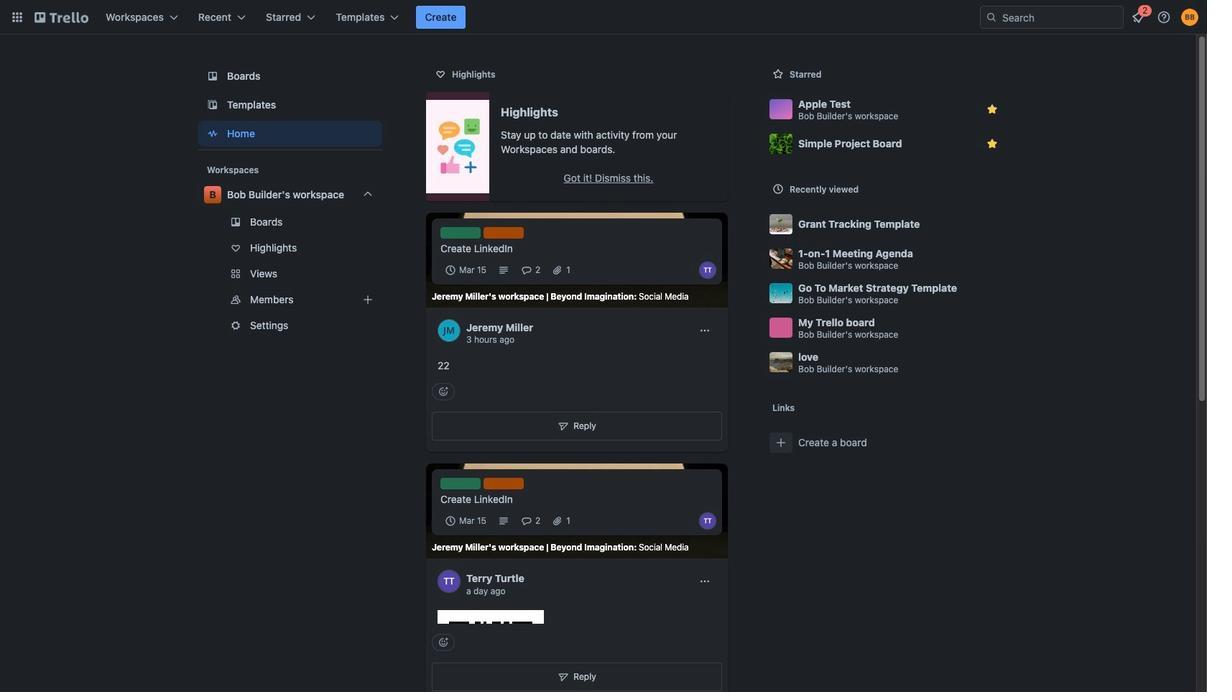 Task type: vqa. For each thing, say whether or not it's contained in the screenshot.
Color: Green, Title: None image for first COLOR: ORANGE, TITLE: NONE image from the bottom of the page add reaction icon
yes



Task type: locate. For each thing, give the bounding box(es) containing it.
color: green, title: none image
[[441, 227, 481, 239], [441, 478, 481, 490]]

board image
[[204, 68, 221, 85]]

1 color: green, title: none image from the top
[[441, 227, 481, 239]]

template board image
[[204, 96, 221, 114]]

0 vertical spatial color: orange, title: none image
[[484, 227, 524, 239]]

1 vertical spatial color: orange, title: none image
[[484, 478, 524, 490]]

2 color: orange, title: none image from the top
[[484, 478, 524, 490]]

1 vertical spatial color: green, title: none image
[[441, 478, 481, 490]]

primary element
[[0, 0, 1208, 35]]

0 vertical spatial color: green, title: none image
[[441, 227, 481, 239]]

Search field
[[998, 6, 1124, 28]]

1 color: orange, title: none image from the top
[[484, 227, 524, 239]]

2 color: green, title: none image from the top
[[441, 478, 481, 490]]

add reaction image
[[432, 634, 455, 652]]

color: orange, title: none image
[[484, 227, 524, 239], [484, 478, 524, 490]]

add image
[[359, 291, 377, 308]]

color: green, title: none image for add reaction image
[[441, 227, 481, 239]]

click to unstar apple test. it will be removed from your starred list. image
[[986, 102, 1000, 116]]



Task type: describe. For each thing, give the bounding box(es) containing it.
bob builder (bobbuilder40) image
[[1182, 9, 1199, 26]]

2 notifications image
[[1130, 9, 1147, 26]]

color: orange, title: none image for add reaction icon at the bottom color: green, title: none image
[[484, 478, 524, 490]]

trello card qr code\_\(1\).png image
[[438, 611, 544, 692]]

color: green, title: none image for add reaction icon at the bottom
[[441, 478, 481, 490]]

back to home image
[[35, 6, 88, 29]]

search image
[[986, 12, 998, 23]]

home image
[[204, 125, 221, 142]]

add reaction image
[[432, 383, 455, 400]]

click to unstar simple project board. it will be removed from your starred list. image
[[986, 137, 1000, 151]]

color: orange, title: none image for color: green, title: none image associated with add reaction image
[[484, 227, 524, 239]]

open information menu image
[[1157, 10, 1172, 24]]



